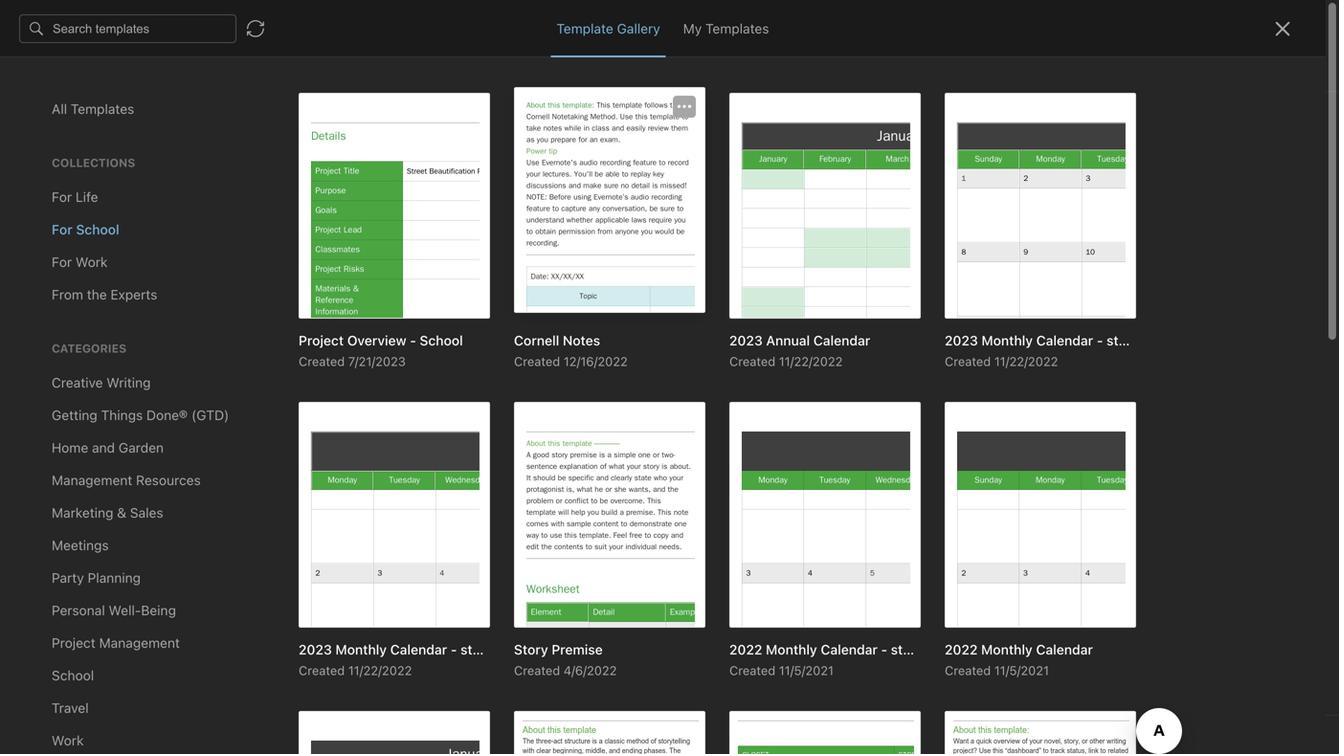 Task type: vqa. For each thing, say whether or not it's contained in the screenshot.
Just now
yes



Task type: describe. For each thing, give the bounding box(es) containing it.
books
[[403, 386, 440, 402]]

expand note image
[[608, 11, 631, 34]]

add a reminder image
[[606, 724, 629, 747]]

settings image
[[195, 15, 218, 38]]

notebooks link
[[0, 284, 229, 315]]

1 horizontal spatial what
[[308, 291, 340, 307]]

now for just
[[281, 197, 303, 210]]

(and
[[288, 386, 316, 402]]

them
[[488, 406, 519, 422]]

about
[[449, 406, 484, 422]]

home
[[42, 157, 79, 173]]

0 vertical spatial daily
[[255, 251, 286, 267]]

and
[[321, 406, 344, 422]]

reading
[[403, 426, 449, 442]]

been
[[488, 386, 519, 402]]

finish)
[[320, 386, 358, 402]]

start
[[255, 386, 285, 402]]

trash link
[[0, 388, 229, 418]]

market
[[396, 271, 439, 287]]

font color image
[[1067, 54, 1115, 80]]

upgrade image
[[74, 674, 97, 697]]

tip:
[[322, 426, 345, 442]]

with
[[89, 353, 115, 369]]

go
[[518, 271, 534, 287]]

tree containing home
[[0, 150, 230, 649]]

shared
[[42, 353, 86, 369]]

improve
[[377, 291, 426, 307]]

notebooks
[[43, 291, 110, 307]]

keep
[[348, 406, 378, 422]]

minutes for start (and finish) all the books you've been wanti ng to read and keep your ideas about them all in one place. tip: if you're reading a physical book, take pictu...
[[287, 429, 330, 443]]

insert image
[[607, 54, 636, 80]]

new for new daily tasks
[[255, 481, 283, 497]]

2 horizontal spatial what
[[442, 271, 475, 287]]

new button
[[11, 101, 218, 135]]

trash
[[42, 395, 76, 411]]

reading list start (and finish) all the books you've been wanti ng to read and keep your ideas about them all in one place. tip: if you're reading a physical book, take pictu...
[[255, 366, 562, 462]]

add tag image
[[638, 724, 661, 747]]

share
[[1240, 15, 1277, 31]]

shortcuts button
[[0, 181, 229, 212]]

13
[[255, 526, 267, 539]]

reading
[[255, 366, 306, 382]]

you're
[[361, 426, 399, 442]]

ideas
[[412, 406, 445, 422]]

0 horizontal spatial what
[[255, 271, 287, 287]]

font family image
[[920, 54, 1010, 80]]

do now do soon for the future
[[255, 501, 444, 517]]

a few minutes ago for start (and finish) all the books you've been wanti ng to read and keep your ideas about them all in one place. tip: if you're reading a physical book, take pictu...
[[255, 429, 353, 443]]

minutes for what went well? stock market what didn't go well? weather what can i improve on? luck
[[287, 314, 330, 328]]

a for what went well? stock market what didn't go well? weather what can i improve on? luck
[[255, 314, 261, 328]]

first notebook
[[677, 15, 762, 30]]

0 vertical spatial all
[[362, 386, 376, 402]]

tasks button
[[0, 242, 229, 273]]

reflection
[[289, 251, 350, 267]]

1 vertical spatial daily
[[286, 481, 318, 497]]

luck
[[456, 291, 481, 307]]

ago for what went well? stock market what didn't go well? weather what can i improve on? luck
[[333, 314, 353, 328]]

notes link
[[0, 212, 229, 242]]



Task type: locate. For each thing, give the bounding box(es) containing it.
all
[[362, 386, 376, 402], [523, 406, 537, 422]]

a few minutes ago
[[255, 314, 353, 328], [255, 429, 353, 443]]

1 vertical spatial new
[[255, 481, 283, 497]]

1 a few minutes ago from the top
[[255, 314, 353, 328]]

1 do from the left
[[255, 501, 272, 517]]

2 vertical spatial ago
[[317, 526, 337, 539]]

minutes up pictu...
[[287, 429, 330, 443]]

tasks up soon
[[321, 481, 357, 497]]

wanti
[[523, 386, 562, 402]]

1 well? from the left
[[324, 271, 355, 287]]

pictu...
[[285, 447, 327, 462]]

notebook
[[706, 15, 762, 30]]

one
[[255, 426, 278, 442]]

1 vertical spatial ago
[[333, 429, 353, 443]]

soon
[[326, 501, 356, 517]]

list
[[310, 366, 328, 382]]

on?
[[430, 291, 452, 307]]

stock
[[359, 271, 392, 287]]

heading level image
[[817, 54, 916, 80]]

0 vertical spatial new
[[42, 110, 70, 125]]

book,
[[518, 426, 552, 442]]

well? up can
[[324, 271, 355, 287]]

2 a few minutes ago from the top
[[255, 429, 353, 443]]

font size image
[[1014, 54, 1062, 80]]

1 horizontal spatial all
[[523, 406, 537, 422]]

what up "weather"
[[255, 271, 287, 287]]

Note Editor text field
[[0, 0, 1339, 754]]

a few minutes ago down "weather"
[[255, 314, 353, 328]]

new
[[42, 110, 70, 125], [255, 481, 283, 497]]

the right for
[[383, 501, 403, 517]]

a for start (and finish) all the books you've been wanti ng to read and keep your ideas about them all in one place. tip: if you're reading a physical book, take pictu...
[[255, 429, 261, 443]]

a up take
[[255, 429, 261, 443]]

1 vertical spatial all
[[523, 406, 537, 422]]

a inside reading list start (and finish) all the books you've been wanti ng to read and keep your ideas about them all in one place. tip: if you're reading a physical book, take pictu...
[[453, 426, 460, 442]]

what went well? stock market what didn't go well? weather what can i improve on? luck
[[255, 271, 568, 307]]

1 vertical spatial the
[[383, 501, 403, 517]]

what down went
[[308, 291, 340, 307]]

few
[[264, 314, 284, 328], [264, 429, 284, 443]]

the inside reading list start (and finish) all the books you've been wanti ng to read and keep your ideas about them all in one place. tip: if you're reading a physical book, take pictu...
[[379, 386, 399, 402]]

0 vertical spatial tasks
[[42, 250, 77, 265]]

ago down soon
[[317, 526, 337, 539]]

read
[[290, 406, 318, 422]]

place.
[[281, 426, 318, 442]]

0 vertical spatial minutes
[[287, 314, 330, 328]]

2 do from the left
[[305, 501, 322, 517]]

2 few from the top
[[264, 429, 284, 443]]

note window element
[[0, 0, 1339, 754]]

to
[[274, 406, 286, 422]]

ago down and
[[333, 429, 353, 443]]

you've
[[444, 386, 484, 402]]

daily down pictu...
[[286, 481, 318, 497]]

new up 'home'
[[42, 110, 70, 125]]

few down "weather"
[[264, 314, 284, 328]]

just
[[255, 197, 278, 210]]

ago
[[333, 314, 353, 328], [333, 429, 353, 443], [317, 526, 337, 539]]

me
[[119, 353, 138, 369]]

2 vertical spatial minutes
[[270, 526, 313, 539]]

physical
[[464, 426, 514, 442]]

shared with me link
[[0, 346, 229, 376]]

a few minutes ago for what went well? stock market what didn't go well? weather what can i improve on? luck
[[255, 314, 353, 328]]

tasks inside button
[[42, 250, 77, 265]]

didn't
[[479, 271, 514, 287]]

share button
[[1223, 8, 1293, 38]]

do up '13' on the left bottom of page
[[255, 501, 272, 517]]

1 vertical spatial tasks
[[321, 481, 357, 497]]

0 vertical spatial now
[[281, 197, 303, 210]]

new daily tasks
[[255, 481, 357, 497]]

2 well? from the left
[[537, 271, 568, 287]]

for
[[359, 501, 380, 517]]

0 vertical spatial ago
[[333, 314, 353, 328]]

first
[[677, 15, 702, 30]]

ago for start (and finish) all the books you've been wanti ng to read and keep your ideas about them all in one place. tip: if you're reading a physical book, take pictu...
[[333, 429, 353, 443]]

a down about
[[453, 426, 460, 442]]

0 horizontal spatial new
[[42, 110, 70, 125]]

weather
[[255, 291, 304, 307]]

0 horizontal spatial do
[[255, 501, 272, 517]]

1 vertical spatial few
[[264, 429, 284, 443]]

the
[[379, 386, 399, 402], [383, 501, 403, 517]]

now
[[281, 197, 303, 210], [276, 501, 301, 517]]

0 vertical spatial few
[[264, 314, 284, 328]]

0 vertical spatial the
[[379, 386, 399, 402]]

first notebook button
[[653, 10, 769, 36]]

untitled
[[255, 136, 305, 152]]

minutes down "weather"
[[287, 314, 330, 328]]

tree
[[0, 150, 230, 649]]

daily up "weather"
[[255, 251, 286, 267]]

in
[[540, 406, 551, 422]]

ago down can
[[333, 314, 353, 328]]

1 few from the top
[[264, 314, 284, 328]]

1 vertical spatial now
[[276, 501, 301, 517]]

tasks down notes
[[42, 250, 77, 265]]

all up keep
[[362, 386, 376, 402]]

minutes
[[287, 314, 330, 328], [287, 429, 330, 443], [270, 526, 313, 539]]

shared with me
[[42, 353, 138, 369]]

highlight image
[[1207, 54, 1253, 80]]

tasks
[[42, 250, 77, 265], [321, 481, 357, 497]]

now for do
[[276, 501, 301, 517]]

ng
[[255, 386, 562, 422]]

just now
[[255, 197, 303, 210]]

do
[[255, 501, 272, 517], [305, 501, 322, 517]]

1 horizontal spatial daily
[[286, 481, 318, 497]]

future
[[407, 501, 444, 517]]

0 horizontal spatial well?
[[324, 271, 355, 287]]

what up luck
[[442, 271, 475, 287]]

new down take
[[255, 481, 283, 497]]

home link
[[0, 150, 230, 181]]

notes
[[42, 219, 79, 235]]

13 minutes ago
[[255, 526, 337, 539]]

new for new
[[42, 110, 70, 125]]

if
[[349, 426, 357, 442]]

your
[[381, 406, 409, 422]]

tasks
[[351, 526, 380, 539]]

daily
[[255, 251, 286, 267], [286, 481, 318, 497]]

shortcuts
[[43, 188, 103, 204]]

1 horizontal spatial tasks
[[321, 481, 357, 497]]

daily reflection
[[255, 251, 350, 267]]

all left in
[[523, 406, 537, 422]]

what
[[255, 271, 287, 287], [442, 271, 475, 287], [308, 291, 340, 307]]

0 horizontal spatial all
[[362, 386, 376, 402]]

1 horizontal spatial do
[[305, 501, 322, 517]]

new inside popup button
[[42, 110, 70, 125]]

do down the new daily tasks
[[305, 501, 322, 517]]

1 horizontal spatial well?
[[537, 271, 568, 287]]

now right just
[[281, 197, 303, 210]]

1 horizontal spatial new
[[255, 481, 283, 497]]

the up the your
[[379, 386, 399, 402]]

Search text field
[[25, 56, 205, 90]]

well? right the go
[[537, 271, 568, 287]]

i
[[370, 291, 373, 307]]

None search field
[[25, 56, 205, 90]]

1 vertical spatial minutes
[[287, 429, 330, 443]]

a
[[255, 314, 261, 328], [453, 426, 460, 442], [255, 429, 261, 443]]

few up take
[[264, 429, 284, 443]]

few for start (and finish) all the books you've been wanti ng to read and keep your ideas about them all in one place. tip: if you're reading a physical book, take pictu...
[[264, 429, 284, 443]]

0 horizontal spatial daily
[[255, 251, 286, 267]]

a down "weather"
[[255, 314, 261, 328]]

minutes right '13' on the left bottom of page
[[270, 526, 313, 539]]

few for what went well? stock market what didn't go well? weather what can i improve on? luck
[[264, 314, 284, 328]]

1 vertical spatial a few minutes ago
[[255, 429, 353, 443]]

now up 13 minutes ago
[[276, 501, 301, 517]]

well?
[[324, 271, 355, 287], [537, 271, 568, 287]]

went
[[291, 271, 321, 287]]

can
[[344, 291, 366, 307]]

0 vertical spatial a few minutes ago
[[255, 314, 353, 328]]

more image
[[1257, 54, 1316, 80]]

0 horizontal spatial tasks
[[42, 250, 77, 265]]

a few minutes ago up pictu...
[[255, 429, 353, 443]]

take
[[255, 447, 281, 462]]



